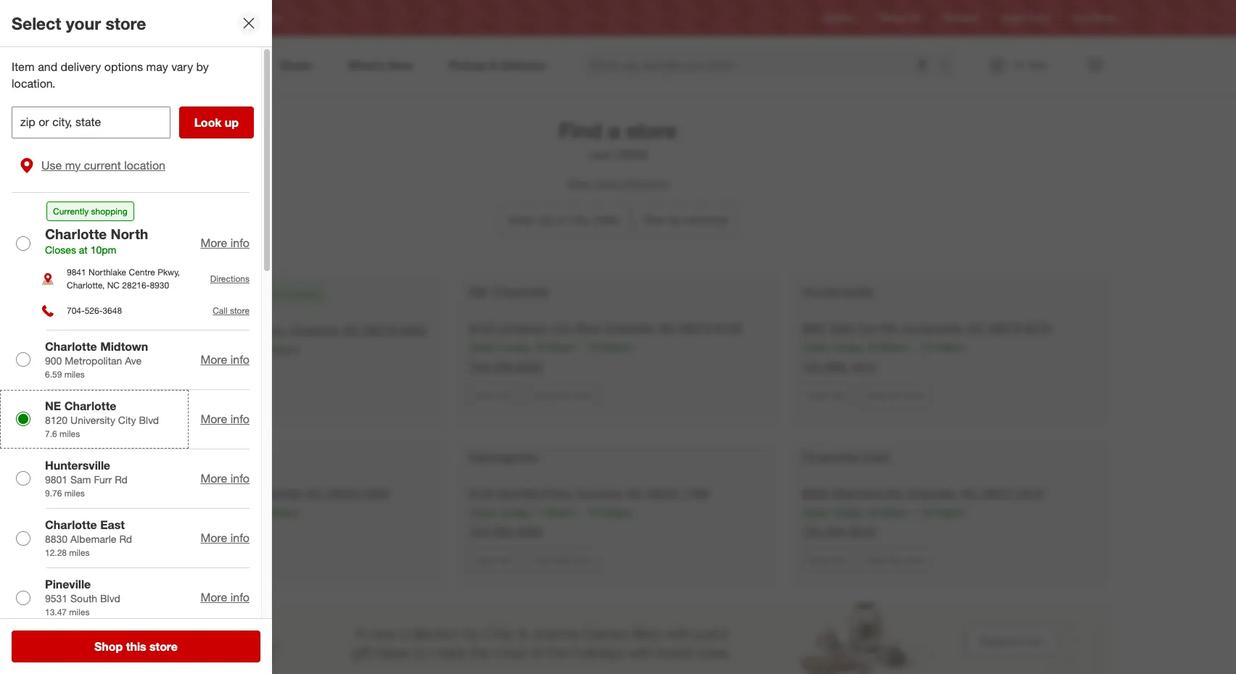 Task type: describe. For each thing, give the bounding box(es) containing it.
state
[[593, 212, 619, 227]]

registry link
[[824, 12, 856, 24]]

10:00pm inside 8830 albemarle rd, charlotte, nc 28227-2616 open today: 8:00am - 10:00pm 704-264-0078
[[919, 505, 965, 520]]

by inside button
[[669, 212, 682, 227]]

my
[[65, 158, 81, 172]]

pineville
[[45, 578, 91, 592]]

3648 inside select your store 'dialog'
[[103, 305, 122, 316]]

charlotte north inside 'dropdown button'
[[220, 12, 281, 23]]

north inside charlotte north closes at 10pm
[[111, 226, 148, 242]]

nc inside 9841 northlake centre pkwy, charlotte, nc 28216-8930
[[107, 280, 120, 291]]

charlotte midtown
[[136, 449, 250, 465]]

directions
[[210, 274, 250, 284]]

9531
[[45, 593, 68, 605]]

open inside 8120 university city blvd, charlotte, nc 28213-8126 open today: 8:00am - 10:00pm 704-599-6332
[[469, 340, 498, 355]]

metropolitan inside charlotte midtown 900 metropolitan ave 6.59 miles
[[65, 354, 122, 367]]

huntersville,
[[902, 321, 965, 335]]

location.
[[12, 76, 55, 91]]

28269
[[615, 147, 647, 162]]

shop for charlotte east
[[867, 555, 886, 566]]

9801 sam furr rd, huntersville, nc 28078-8219 open today: 8:00am - 10:00pm 704-896-1813
[[802, 321, 1051, 374]]

10:00pm inside 6150 bayfield pkwy, concord, nc 28027-7486 open today: 7:00am - 10:00pm 704-262-6080
[[586, 505, 632, 520]]

view store directory
[[566, 176, 670, 191]]

charlotte inside charlotte midtown 900 metropolitan ave 6.59 miles
[[45, 339, 97, 354]]

shop this store button for kannapolis
[[527, 549, 598, 573]]

shop this store button for huntersville
[[860, 384, 931, 407]]

store inside shop this store button
[[150, 640, 178, 654]]

704-973-3121 link
[[136, 525, 210, 539]]

8930 for 9841 northlake centre pkwy, charlotte, nc 28216-8930 open today: 7:00am - 10:00pm 704-526-3648
[[401, 323, 427, 337]]

ave
[[125, 354, 142, 367]]

8126
[[716, 321, 742, 335]]

city inside ne charlotte 8120 university city blvd 7.6 miles
[[118, 414, 136, 426]]

store info link for charlotte east
[[802, 549, 851, 573]]

1 vertical spatial charlotte north
[[136, 284, 232, 300]]

bayfield
[[498, 486, 540, 500]]

store down 264-
[[808, 555, 828, 566]]

charlotte east link
[[802, 449, 893, 466]]

charlotte, for 9841 northlake centre pkwy, charlotte, nc 28216-8930
[[67, 280, 105, 291]]

store right your
[[106, 13, 146, 33]]

look up
[[194, 115, 239, 130]]

options
[[104, 59, 143, 74]]

charlotte, for 8120 university city blvd, charlotte, nc 28213-8126 open today: 8:00am - 10:00pm 704-599-6332
[[605, 321, 656, 335]]

open inside 6150 bayfield pkwy, concord, nc 28027-7486 open today: 7:00am - 10:00pm 704-262-6080
[[469, 505, 498, 520]]

704- inside 6150 bayfield pkwy, concord, nc 28027-7486 open today: 7:00am - 10:00pm 704-262-6080
[[469, 525, 493, 539]]

900 inside charlotte midtown 900 metropolitan ave 6.59 miles
[[45, 354, 62, 367]]

973-
[[160, 525, 184, 539]]

look
[[194, 115, 222, 130]]

item and delivery options may vary by location.
[[12, 59, 209, 91]]

704-599-6332 link
[[469, 360, 543, 374]]

charlotte, inside 8830 albemarle rd, charlotte, nc 28227-2616 open today: 8:00am - 10:00pm 704-264-0078
[[907, 486, 958, 500]]

nc inside 900 metropolitan ave, charlotte, nc 28204-3262 open today: 7:00am - 10:00pm 704-973-3121
[[306, 486, 323, 500]]

nc inside 9841 northlake centre pkwy, charlotte, nc 28216-8930 open today: 7:00am - 10:00pm 704-526-3648
[[344, 323, 361, 337]]

store info for kannapolis
[[476, 555, 512, 566]]

more info link for charlotte midtown
[[201, 352, 250, 367]]

miles inside pineville 9531 south blvd 13.47 miles
[[69, 607, 90, 618]]

store right call at the left of page
[[230, 305, 250, 316]]

9841 northlake centre pkwy, charlotte, nc 28216-8930 open today: 7:00am - 10:00pm 704-526-3648
[[136, 323, 427, 376]]

university inside ne charlotte 8120 university city blvd 7.6 miles
[[70, 414, 115, 426]]

shop this store for ne charlotte
[[534, 390, 592, 401]]

6150
[[469, 486, 495, 500]]

huntersville for huntersville 9801 sam furr rd 9.76 miles
[[45, 458, 110, 473]]

enter
[[508, 212, 535, 227]]

900 metropolitan ave, charlotte, nc 28204-3262 link
[[136, 486, 389, 500]]

more info for charlotte north
[[201, 236, 250, 251]]

10:00pm inside 9801 sam furr rd, huntersville, nc 28078-8219 open today: 8:00am - 10:00pm 704-896-1813
[[919, 340, 965, 355]]

704- inside 900 metropolitan ave, charlotte, nc 28204-3262 open today: 7:00am - 10:00pm 704-973-3121
[[136, 525, 160, 539]]

blvd inside ne charlotte 8120 university city blvd 7.6 miles
[[139, 414, 159, 426]]

east for charlotte east 8830 albemarle rd 12.28 miles
[[100, 518, 125, 533]]

8120 university city blvd, charlotte, nc 28213-8126 link
[[469, 321, 742, 335]]

1 horizontal spatial north
[[197, 284, 232, 300]]

redcard
[[943, 13, 978, 24]]

north inside 'dropdown button'
[[258, 12, 281, 23]]

filter by services button
[[634, 204, 738, 236]]

264-
[[826, 525, 850, 539]]

9801 sam furr rd, huntersville, nc 28078-8219 link
[[802, 321, 1051, 335]]

8:00am inside 8830 albemarle rd, charlotte, nc 28227-2616 open today: 8:00am - 10:00pm 704-264-0078
[[870, 505, 908, 520]]

1813
[[850, 360, 876, 374]]

10pm
[[90, 243, 116, 256]]

open inside 9841 northlake centre pkwy, charlotte, nc 28216-8930 open today: 7:00am - 10:00pm 704-526-3648
[[136, 342, 165, 357]]

8:00am for ne charlotte
[[537, 340, 576, 355]]

filter
[[644, 212, 666, 227]]

704-526-3648
[[67, 305, 122, 316]]

view
[[566, 176, 591, 191]]

store info link for huntersville
[[802, 384, 851, 407]]

currently inside select your store 'dialog'
[[53, 206, 89, 217]]

store down 896-
[[808, 390, 828, 401]]

midtown for charlotte midtown
[[197, 449, 250, 465]]

charlotte east
[[802, 449, 890, 465]]

near
[[589, 147, 612, 162]]

select your store dialog
[[0, 0, 272, 675]]

advertisement region
[[125, 602, 1112, 675]]

this for kannapolis
[[556, 555, 569, 566]]

704- inside 9841 northlake centre pkwy, charlotte, nc 28216-8930 open today: 7:00am - 10:00pm 704-526-3648
[[136, 362, 160, 376]]

redcard link
[[943, 12, 978, 24]]

store inside the view store directory link
[[594, 176, 620, 191]]

2616
[[1018, 486, 1044, 500]]

store down 8120 university city blvd, charlotte, nc 28213-8126 open today: 8:00am - 10:00pm 704-599-6332
[[572, 390, 592, 401]]

shop this store button
[[12, 631, 260, 663]]

store down 599-
[[476, 390, 495, 401]]

store down 262-
[[476, 555, 495, 566]]

shop for huntersville
[[867, 390, 886, 401]]

location
[[124, 158, 165, 172]]

city,
[[570, 212, 590, 227]]

nc inside 6150 bayfield pkwy, concord, nc 28027-7486 open today: 7:00am - 10:00pm 704-262-6080
[[627, 486, 644, 500]]

enter zip or city, state
[[508, 212, 619, 227]]

by inside item and delivery options may vary by location.
[[196, 59, 209, 74]]

8120 inside ne charlotte 8120 university city blvd 7.6 miles
[[45, 414, 68, 426]]

rd, inside 9801 sam furr rd, huntersville, nc 28078-8219 open today: 8:00am - 10:00pm 704-896-1813
[[882, 321, 899, 335]]

8830 inside 8830 albemarle rd, charlotte, nc 28227-2616 open today: 8:00am - 10:00pm 704-264-0078
[[802, 486, 828, 500]]

currently shopping inside select your store 'dialog'
[[53, 206, 127, 217]]

ne for ne charlotte 8120 university city blvd 7.6 miles
[[45, 399, 61, 413]]

today: inside 900 metropolitan ave, charlotte, nc 28204-3262 open today: 7:00am - 10:00pm 704-973-3121
[[168, 505, 201, 520]]

charlotte midtown link
[[136, 449, 253, 466]]

find stores link
[[1073, 12, 1117, 24]]

shop for kannapolis
[[534, 555, 553, 566]]

closes
[[45, 243, 76, 256]]

12.28
[[45, 548, 67, 559]]

vary
[[171, 59, 193, 74]]

pineville 9531 south blvd 13.47 miles
[[45, 578, 120, 618]]

your
[[66, 13, 101, 33]]

none text field inside select your store 'dialog'
[[12, 106, 170, 138]]

albemarle inside 8830 albemarle rd, charlotte, nc 28227-2616 open today: 8:00am - 10:00pm 704-264-0078
[[831, 486, 884, 500]]

weekly
[[879, 13, 907, 24]]

ne charlotte 8120 university city blvd 7.6 miles
[[45, 399, 159, 439]]

a
[[608, 118, 620, 144]]

university inside 8120 university city blvd, charlotte, nc 28213-8126 open today: 8:00am - 10:00pm 704-599-6332
[[498, 321, 550, 335]]

- inside 9841 northlake centre pkwy, charlotte, nc 28216-8930 open today: 7:00am - 10:00pm 704-526-3648
[[246, 342, 251, 357]]

- inside 6150 bayfield pkwy, concord, nc 28027-7486 open today: 7:00am - 10:00pm 704-262-6080
[[579, 505, 583, 520]]

store info link for kannapolis
[[469, 549, 519, 573]]

charlotte east 8830 albemarle rd 12.28 miles
[[45, 518, 132, 559]]

city inside 8120 university city blvd, charlotte, nc 28213-8126 open today: 8:00am - 10:00pm 704-599-6332
[[553, 321, 573, 335]]

open inside 9801 sam furr rd, huntersville, nc 28078-8219 open today: 8:00am - 10:00pm 704-896-1813
[[802, 340, 831, 355]]

today: inside 8120 university city blvd, charlotte, nc 28213-8126 open today: 8:00am - 10:00pm 704-599-6332
[[501, 340, 534, 355]]

huntersville 9801 sam furr rd 9.76 miles
[[45, 458, 128, 499]]

6150 bayfield pkwy, concord, nc 28027-7486 link
[[469, 486, 710, 500]]

rd for charlotte east
[[119, 533, 132, 546]]

services
[[685, 212, 728, 227]]

more info for charlotte east
[[201, 531, 250, 546]]

704-896-1813 link
[[802, 360, 876, 374]]

more info link for charlotte east
[[201, 531, 250, 546]]

store down 6150 bayfield pkwy, concord, nc 28027-7486 open today: 7:00am - 10:00pm 704-262-6080
[[572, 555, 592, 566]]

more for huntersville
[[201, 472, 227, 486]]

704-262-6080 link
[[469, 525, 543, 539]]

more info for ne charlotte
[[201, 412, 250, 426]]

more info for pineville
[[201, 591, 250, 605]]

6.59
[[45, 369, 62, 380]]

pkwy, for 9841 northlake centre pkwy, charlotte, nc 28216-8930
[[158, 267, 180, 278]]

search
[[932, 59, 967, 74]]

store inside "find a store near 28269"
[[626, 118, 677, 144]]

- inside 8830 albemarle rd, charlotte, nc 28227-2616 open today: 8:00am - 10:00pm 704-264-0078
[[912, 505, 916, 520]]

open inside 900 metropolitan ave, charlotte, nc 28204-3262 open today: 7:00am - 10:00pm 704-973-3121
[[136, 505, 165, 520]]

nc inside 8830 albemarle rd, charlotte, nc 28227-2616 open today: 8:00am - 10:00pm 704-264-0078
[[961, 486, 978, 500]]

filter by services
[[644, 212, 728, 227]]

more info link for huntersville
[[201, 472, 250, 486]]

3648 inside 9841 northlake centre pkwy, charlotte, nc 28216-8930 open today: 7:00am - 10:00pm 704-526-3648
[[184, 362, 210, 376]]

target circle link
[[1001, 12, 1050, 24]]

find for a
[[559, 118, 602, 144]]

today: inside 8830 albemarle rd, charlotte, nc 28227-2616 open today: 8:00am - 10:00pm 704-264-0078
[[834, 505, 866, 520]]

today: inside 9801 sam furr rd, huntersville, nc 28078-8219 open today: 8:00am - 10:00pm 704-896-1813
[[834, 340, 866, 355]]

call
[[213, 305, 228, 316]]

526- inside select your store 'dialog'
[[85, 305, 103, 316]]

10:00pm inside 9841 northlake centre pkwy, charlotte, nc 28216-8930 open today: 7:00am - 10:00pm 704-526-3648
[[254, 342, 300, 357]]



Task type: vqa. For each thing, say whether or not it's contained in the screenshot.
Pickup & Delivery LINK
no



Task type: locate. For each thing, give the bounding box(es) containing it.
1 more info from the top
[[201, 236, 250, 251]]

8:00am inside 9801 sam furr rd, huntersville, nc 28078-8219 open today: 8:00am - 10:00pm 704-896-1813
[[870, 340, 908, 355]]

charlotte inside ne charlotte 8120 university city blvd 7.6 miles
[[64, 399, 116, 413]]

shop down the '1813'
[[867, 390, 886, 401]]

huntersville link
[[802, 284, 877, 301]]

1 horizontal spatial currently
[[246, 289, 281, 300]]

10:00pm down the 8120 university city blvd, charlotte, nc 28213-8126 link
[[586, 340, 632, 355]]

0 vertical spatial furr
[[858, 321, 878, 335]]

0 horizontal spatial currently
[[53, 206, 89, 217]]

6150 bayfield pkwy, concord, nc 28027-7486 open today: 7:00am - 10:00pm 704-262-6080
[[469, 486, 710, 539]]

1 vertical spatial 9841
[[136, 323, 162, 337]]

charlotte midtown 900 metropolitan ave 6.59 miles
[[45, 339, 148, 380]]

charlotte inside 'charlotte east 8830 albemarle rd 12.28 miles'
[[45, 518, 97, 533]]

704-526-3648 link
[[136, 362, 210, 376]]

may
[[146, 59, 168, 74]]

7486
[[684, 486, 710, 500]]

262-
[[493, 525, 517, 539]]

6 more info from the top
[[201, 591, 250, 605]]

currently up charlotte north closes at 10pm
[[53, 206, 89, 217]]

shop this store button for charlotte east
[[860, 549, 931, 573]]

0 horizontal spatial metropolitan
[[65, 354, 122, 367]]

shop this store down the '1813'
[[867, 390, 924, 401]]

8219
[[1025, 321, 1051, 335]]

east for charlotte east
[[863, 449, 890, 465]]

search button
[[932, 49, 967, 84]]

9841 northlake centre pkwy, charlotte, nc 28216-8930 link
[[136, 323, 427, 337]]

2 more info link from the top
[[201, 352, 250, 367]]

store down 8830 albemarle rd, charlotte, nc 28227-2616 open today: 8:00am - 10:00pm 704-264-0078
[[905, 555, 924, 566]]

view store directory link
[[110, 176, 1126, 192]]

0 vertical spatial 8120
[[469, 321, 495, 335]]

0 horizontal spatial university
[[70, 414, 115, 426]]

704- left 6332
[[469, 360, 493, 374]]

ne charlotte link
[[469, 284, 551, 301]]

more down call at the left of page
[[201, 352, 227, 367]]

midtown up the ave
[[100, 339, 148, 354]]

more down 3121
[[201, 591, 227, 605]]

furr inside 9801 sam furr rd, huntersville, nc 28078-8219 open today: 8:00am - 10:00pm 704-896-1813
[[858, 321, 878, 335]]

today: up 704-599-6332 link
[[501, 340, 534, 355]]

store info down 896-
[[808, 390, 845, 401]]

miles for 9801
[[64, 488, 85, 499]]

0 horizontal spatial currently shopping
[[53, 206, 127, 217]]

0 vertical spatial 900
[[45, 354, 62, 367]]

city down the ave
[[118, 414, 136, 426]]

university
[[498, 321, 550, 335], [70, 414, 115, 426]]

charlotte inside 'dropdown button'
[[220, 12, 256, 23]]

store info link down 599-
[[469, 384, 519, 407]]

info
[[231, 236, 250, 251], [231, 352, 250, 367], [498, 390, 512, 401], [831, 390, 845, 401], [165, 392, 179, 403], [231, 412, 250, 426], [231, 472, 250, 486], [231, 531, 250, 546], [498, 555, 512, 566], [831, 555, 845, 566], [231, 591, 250, 605]]

10:00pm
[[586, 340, 632, 355], [919, 340, 965, 355], [254, 342, 300, 357], [254, 505, 300, 520], [586, 505, 632, 520], [919, 505, 965, 520]]

currently shopping
[[53, 206, 127, 217], [246, 289, 320, 300]]

look up button
[[179, 106, 254, 138]]

blvd down 704-526-3648 link
[[139, 414, 159, 426]]

use my current location
[[41, 158, 165, 172]]

0 vertical spatial university
[[498, 321, 550, 335]]

1 vertical spatial pkwy,
[[257, 323, 287, 337]]

0 horizontal spatial 9801
[[45, 474, 68, 486]]

6080
[[517, 525, 543, 539]]

store info for ne charlotte
[[476, 390, 512, 401]]

store info link down 896-
[[802, 384, 851, 407]]

miles inside ne charlotte 8120 university city blvd 7.6 miles
[[60, 429, 80, 439]]

1 vertical spatial currently
[[246, 289, 281, 300]]

pkwy, for 9841 northlake centre pkwy, charlotte, nc 28216-8930 open today: 7:00am - 10:00pm 704-526-3648
[[257, 323, 287, 337]]

8120
[[469, 321, 495, 335], [45, 414, 68, 426]]

enter zip or city, state button
[[499, 204, 628, 236]]

- inside 8120 university city blvd, charlotte, nc 28213-8126 open today: 8:00am - 10:00pm 704-599-6332
[[579, 340, 583, 355]]

1 more from the top
[[201, 236, 227, 251]]

1 vertical spatial 9801
[[45, 474, 68, 486]]

0 horizontal spatial 526-
[[85, 305, 103, 316]]

0 vertical spatial east
[[863, 449, 890, 465]]

1 vertical spatial by
[[669, 212, 682, 227]]

today: inside 9841 northlake centre pkwy, charlotte, nc 28216-8930 open today: 7:00am - 10:00pm 704-526-3648
[[168, 342, 201, 357]]

albemarle down the 'charlotte east' link
[[831, 486, 884, 500]]

today:
[[501, 340, 534, 355], [834, 340, 866, 355], [168, 342, 201, 357], [168, 505, 201, 520], [501, 505, 534, 520], [834, 505, 866, 520]]

by right vary
[[196, 59, 209, 74]]

9801 inside huntersville 9801 sam furr rd 9.76 miles
[[45, 474, 68, 486]]

store up the 28269
[[626, 118, 677, 144]]

this for charlotte east
[[888, 555, 902, 566]]

rd for huntersville
[[115, 474, 128, 486]]

1 more info link from the top
[[201, 236, 250, 251]]

more info up directions
[[201, 236, 250, 251]]

open up 599-
[[469, 340, 498, 355]]

8:00am for huntersville
[[870, 340, 908, 355]]

1 horizontal spatial 900
[[136, 486, 156, 500]]

0 vertical spatial find
[[1073, 13, 1090, 24]]

0 vertical spatial currently shopping
[[53, 206, 127, 217]]

shop
[[534, 390, 553, 401], [867, 390, 886, 401], [534, 555, 553, 566], [867, 555, 886, 566]]

furr up the '1813'
[[858, 321, 878, 335]]

1 horizontal spatial albemarle
[[831, 486, 884, 500]]

more info link for ne charlotte
[[201, 412, 250, 426]]

1 vertical spatial ne
[[45, 399, 61, 413]]

0 horizontal spatial blvd
[[100, 593, 120, 605]]

6332
[[517, 360, 543, 374]]

896-
[[826, 360, 850, 374]]

store info link for ne charlotte
[[469, 384, 519, 407]]

3648 down 9841 northlake centre pkwy, charlotte, nc 28216-8930
[[103, 305, 122, 316]]

0078
[[850, 525, 876, 539]]

0 horizontal spatial 900
[[45, 354, 62, 367]]

more info up charlotte midtown link
[[201, 412, 250, 426]]

8930 inside 9841 northlake centre pkwy, charlotte, nc 28216-8930 open today: 7:00am - 10:00pm 704-526-3648
[[401, 323, 427, 337]]

shop this store down 6332
[[534, 390, 592, 401]]

10:00pm inside 900 metropolitan ave, charlotte, nc 28204-3262 open today: 7:00am - 10:00pm 704-973-3121
[[254, 505, 300, 520]]

2 more info from the top
[[201, 352, 250, 367]]

shopping up '9841 northlake centre pkwy, charlotte, nc 28216-8930' link in the left of the page
[[284, 289, 320, 300]]

select your store
[[12, 13, 146, 33]]

huntersville for huntersville
[[802, 284, 874, 300]]

9801 down huntersville link
[[802, 321, 828, 335]]

1 vertical spatial north
[[111, 226, 148, 242]]

more for charlotte north
[[201, 236, 227, 251]]

1 vertical spatial furr
[[94, 474, 112, 486]]

1 vertical spatial rd,
[[887, 486, 904, 500]]

1 horizontal spatial blvd
[[139, 414, 159, 426]]

midtown for charlotte midtown 900 metropolitan ave 6.59 miles
[[100, 339, 148, 354]]

- inside 900 metropolitan ave, charlotte, nc 28204-3262 open today: 7:00am - 10:00pm 704-973-3121
[[246, 505, 251, 520]]

northlake inside 9841 northlake centre pkwy, charlotte, nc 28216-8930
[[89, 267, 126, 278]]

526-
[[85, 305, 103, 316], [160, 362, 184, 376]]

rd down ne charlotte 8120 university city blvd 7.6 miles
[[115, 474, 128, 486]]

blvd inside pineville 9531 south blvd 13.47 miles
[[100, 593, 120, 605]]

900 inside 900 metropolitan ave, charlotte, nc 28204-3262 open today: 7:00am - 10:00pm 704-973-3121
[[136, 486, 156, 500]]

704- inside 8120 university city blvd, charlotte, nc 28213-8126 open today: 8:00am - 10:00pm 704-599-6332
[[469, 360, 493, 374]]

0 vertical spatial city
[[553, 321, 573, 335]]

ave,
[[228, 486, 249, 500]]

charlotte, inside 9841 northlake centre pkwy, charlotte, nc 28216-8930
[[67, 280, 105, 291]]

0 horizontal spatial furr
[[94, 474, 112, 486]]

526- inside 9841 northlake centre pkwy, charlotte, nc 28216-8930 open today: 7:00am - 10:00pm 704-526-3648
[[160, 362, 184, 376]]

0 vertical spatial midtown
[[100, 339, 148, 354]]

stores
[[1092, 13, 1117, 24]]

store right the view
[[594, 176, 620, 191]]

nc inside 9801 sam furr rd, huntersville, nc 28078-8219 open today: 8:00am - 10:00pm 704-896-1813
[[968, 321, 985, 335]]

704- left 3121
[[136, 525, 160, 539]]

more for pineville
[[201, 591, 227, 605]]

- inside 9801 sam furr rd, huntersville, nc 28078-8219 open today: 8:00am - 10:00pm 704-896-1813
[[912, 340, 916, 355]]

miles inside huntersville 9801 sam furr rd 9.76 miles
[[64, 488, 85, 499]]

charlotte, inside 9841 northlake centre pkwy, charlotte, nc 28216-8930 open today: 7:00am - 10:00pm 704-526-3648
[[290, 323, 341, 337]]

furr inside huntersville 9801 sam furr rd 9.76 miles
[[94, 474, 112, 486]]

weekly ad link
[[879, 12, 920, 24]]

charlotte, inside 8120 university city blvd, charlotte, nc 28213-8126 open today: 8:00am - 10:00pm 704-599-6332
[[605, 321, 656, 335]]

0 horizontal spatial city
[[118, 414, 136, 426]]

28078-
[[988, 321, 1025, 335]]

- down 6150 bayfield pkwy, concord, nc 28027-7486 link
[[579, 505, 583, 520]]

0 vertical spatial by
[[196, 59, 209, 74]]

0 vertical spatial northlake
[[89, 267, 126, 278]]

more for charlotte east
[[201, 531, 227, 546]]

charlotte, inside 900 metropolitan ave, charlotte, nc 28204-3262 open today: 7:00am - 10:00pm 704-973-3121
[[253, 486, 303, 500]]

0 vertical spatial 3648
[[103, 305, 122, 316]]

furr up 'charlotte east 8830 albemarle rd 12.28 miles'
[[94, 474, 112, 486]]

1 vertical spatial sam
[[70, 474, 91, 486]]

2 more from the top
[[201, 352, 227, 367]]

more info link up charlotte midtown link
[[201, 412, 250, 426]]

store info link down 262-
[[469, 549, 519, 573]]

8120 university city blvd, charlotte, nc 28213-8126 open today: 8:00am - 10:00pm 704-599-6332
[[469, 321, 742, 374]]

huntersville inside huntersville 9801 sam furr rd 9.76 miles
[[45, 458, 110, 473]]

9801 inside 9801 sam furr rd, huntersville, nc 28078-8219 open today: 8:00am - 10:00pm 704-896-1813
[[802, 321, 828, 335]]

delivery
[[61, 59, 101, 74]]

28213-
[[679, 321, 716, 335]]

0 horizontal spatial by
[[196, 59, 209, 74]]

0 horizontal spatial 8930
[[150, 280, 169, 291]]

store info
[[476, 390, 512, 401], [808, 390, 845, 401], [143, 392, 179, 403], [476, 555, 512, 566], [808, 555, 845, 566]]

1 vertical spatial find
[[559, 118, 602, 144]]

900 metropolitan ave, charlotte, nc 28204-3262 open today: 7:00am - 10:00pm 704-973-3121
[[136, 486, 389, 539]]

8930 for 9841 northlake centre pkwy, charlotte, nc 28216-8930
[[150, 280, 169, 291]]

10:00pm down 'huntersville,'
[[919, 340, 965, 355]]

kannapolis link
[[469, 449, 541, 466]]

find a store near 28269
[[559, 118, 677, 162]]

open up 896-
[[802, 340, 831, 355]]

0 horizontal spatial east
[[100, 518, 125, 533]]

1 vertical spatial northlake
[[165, 323, 216, 337]]

this down 6150 bayfield pkwy, concord, nc 28027-7486 open today: 7:00am - 10:00pm 704-262-6080
[[556, 555, 569, 566]]

10:00pm down the 8830 albemarle rd, charlotte, nc 28227-2616 link
[[919, 505, 965, 520]]

704- up ne charlotte 8120 university city blvd 7.6 miles
[[136, 362, 160, 376]]

704-264-0078 link
[[802, 525, 876, 539]]

shop down 0078
[[867, 555, 886, 566]]

8120 inside 8120 university city blvd, charlotte, nc 28213-8126 open today: 8:00am - 10:00pm 704-599-6332
[[469, 321, 495, 335]]

8830
[[802, 486, 828, 500], [45, 533, 68, 546]]

midtown inside charlotte midtown 900 metropolitan ave 6.59 miles
[[100, 339, 148, 354]]

1 vertical spatial blvd
[[100, 593, 120, 605]]

3 more from the top
[[201, 412, 227, 426]]

1 horizontal spatial pkwy,
[[257, 323, 287, 337]]

0 horizontal spatial huntersville
[[45, 458, 110, 473]]

1 vertical spatial 3648
[[184, 362, 210, 376]]

5 more from the top
[[201, 531, 227, 546]]

What can we help you find? suggestions appear below search field
[[581, 49, 942, 81]]

9841 inside 9841 northlake centre pkwy, charlotte, nc 28216-8930 open today: 7:00am - 10:00pm 704-526-3648
[[136, 323, 162, 337]]

store info down 262-
[[476, 555, 512, 566]]

concord,
[[576, 486, 624, 500]]

1 horizontal spatial 3648
[[184, 362, 210, 376]]

open down "6150"
[[469, 505, 498, 520]]

rd inside huntersville 9801 sam furr rd 9.76 miles
[[115, 474, 128, 486]]

9841 for 9841 northlake centre pkwy, charlotte, nc 28216-8930 open today: 7:00am - 10:00pm 704-526-3648
[[136, 323, 162, 337]]

more for ne charlotte
[[201, 412, 227, 426]]

store info for charlotte east
[[808, 555, 845, 566]]

526- right the ave
[[160, 362, 184, 376]]

704- inside 9801 sam furr rd, huntersville, nc 28078-8219 open today: 8:00am - 10:00pm 704-896-1813
[[802, 360, 826, 374]]

0 vertical spatial 8830
[[802, 486, 828, 500]]

more info link up directions
[[201, 236, 250, 251]]

midtown
[[100, 339, 148, 354], [197, 449, 250, 465]]

8:00am inside 8120 university city blvd, charlotte, nc 28213-8126 open today: 8:00am - 10:00pm 704-599-6332
[[537, 340, 576, 355]]

4 more from the top
[[201, 472, 227, 486]]

8:00am
[[537, 340, 576, 355], [870, 340, 908, 355], [870, 505, 908, 520]]

9801 up 9.76
[[45, 474, 68, 486]]

1 horizontal spatial 28216-
[[364, 323, 401, 337]]

7:00am inside 9841 northlake centre pkwy, charlotte, nc 28216-8930 open today: 7:00am - 10:00pm 704-526-3648
[[204, 342, 243, 357]]

more info link down 3121
[[201, 591, 250, 605]]

northlake for 9841 northlake centre pkwy, charlotte, nc 28216-8930 open today: 7:00am - 10:00pm 704-526-3648
[[165, 323, 216, 337]]

0 vertical spatial ne
[[469, 284, 488, 300]]

current
[[84, 158, 121, 172]]

weekly ad
[[879, 13, 920, 24]]

9801
[[802, 321, 828, 335], [45, 474, 68, 486]]

1 vertical spatial 8830
[[45, 533, 68, 546]]

704- down "6150"
[[469, 525, 493, 539]]

shop this store for charlotte east
[[867, 555, 924, 566]]

south
[[70, 593, 97, 605]]

9841 inside 9841 northlake centre pkwy, charlotte, nc 28216-8930
[[67, 267, 86, 278]]

miles for east
[[69, 548, 90, 559]]

nc inside 8120 university city blvd, charlotte, nc 28213-8126 open today: 8:00am - 10:00pm 704-599-6332
[[659, 321, 676, 335]]

blvd,
[[576, 321, 602, 335]]

open up 264-
[[802, 505, 831, 520]]

1 vertical spatial midtown
[[197, 449, 250, 465]]

0 vertical spatial 526-
[[85, 305, 103, 316]]

miles right the 6.59
[[64, 369, 85, 380]]

0 horizontal spatial 8830
[[45, 533, 68, 546]]

1 horizontal spatial northlake
[[165, 323, 216, 337]]

shop this store for kannapolis
[[534, 555, 592, 566]]

7:00am for charlotte midtown
[[204, 505, 243, 520]]

select
[[12, 13, 61, 33]]

centre for 9841 northlake centre pkwy, charlotte, nc 28216-8930 open today: 7:00am - 10:00pm 704-526-3648
[[219, 323, 254, 337]]

store info down 264-
[[808, 555, 845, 566]]

0 vertical spatial 8930
[[150, 280, 169, 291]]

1 horizontal spatial shopping
[[284, 289, 320, 300]]

more left ave,
[[201, 472, 227, 486]]

target
[[1001, 13, 1025, 24]]

0 vertical spatial huntersville
[[802, 284, 874, 300]]

rd, down the 'charlotte east' link
[[887, 486, 904, 500]]

north
[[258, 12, 281, 23], [111, 226, 148, 242], [197, 284, 232, 300]]

None radio
[[16, 353, 30, 367], [16, 531, 30, 546], [16, 353, 30, 367], [16, 531, 30, 546]]

10:00pm down '9841 northlake centre pkwy, charlotte, nc 28216-8930' link in the left of the page
[[254, 342, 300, 357]]

rd inside 'charlotte east 8830 albemarle rd 12.28 miles'
[[119, 533, 132, 546]]

store down 704-526-3648 link
[[143, 392, 163, 403]]

0 vertical spatial rd,
[[882, 321, 899, 335]]

metropolitan inside 900 metropolitan ave, charlotte, nc 28204-3262 open today: 7:00am - 10:00pm 704-973-3121
[[159, 486, 225, 500]]

shop this store button down 6332
[[527, 384, 598, 407]]

store info link
[[469, 384, 519, 407], [802, 384, 851, 407], [136, 386, 186, 410], [469, 549, 519, 573], [802, 549, 851, 573]]

open up 704-526-3648 link
[[136, 342, 165, 357]]

more info down ave,
[[201, 531, 250, 546]]

pkwy, inside 6150 bayfield pkwy, concord, nc 28027-7486 open today: 7:00am - 10:00pm 704-262-6080
[[543, 486, 573, 500]]

0 horizontal spatial ne
[[45, 399, 61, 413]]

0 horizontal spatial albemarle
[[70, 533, 116, 546]]

more info link down ave,
[[201, 531, 250, 546]]

1 vertical spatial shopping
[[284, 289, 320, 300]]

1 horizontal spatial furr
[[858, 321, 878, 335]]

7:00am down call at the left of page
[[204, 342, 243, 357]]

more info for huntersville
[[201, 472, 250, 486]]

8:00am up the '1813'
[[870, 340, 908, 355]]

0 horizontal spatial pkwy,
[[158, 267, 180, 278]]

0 vertical spatial pkwy,
[[158, 267, 180, 278]]

store info link for charlotte north
[[136, 386, 186, 410]]

9841 for 9841 northlake centre pkwy, charlotte, nc 28216-8930
[[67, 267, 86, 278]]

-
[[579, 340, 583, 355], [912, 340, 916, 355], [246, 342, 251, 357], [246, 505, 251, 520], [579, 505, 583, 520], [912, 505, 916, 520]]

albemarle
[[831, 486, 884, 500], [70, 533, 116, 546]]

today: up the 704-264-0078 link
[[834, 505, 866, 520]]

shop this store down 0078
[[867, 555, 924, 566]]

this for huntersville
[[888, 390, 902, 401]]

centre down charlotte north closes at 10pm
[[129, 267, 155, 278]]

1 horizontal spatial centre
[[219, 323, 254, 337]]

this down 8120 university city blvd, charlotte, nc 28213-8126 open today: 8:00am - 10:00pm 704-599-6332
[[556, 390, 569, 401]]

rd, left 'huntersville,'
[[882, 321, 899, 335]]

1 horizontal spatial city
[[553, 321, 573, 335]]

1 vertical spatial 526-
[[160, 362, 184, 376]]

1 horizontal spatial currently shopping
[[246, 289, 320, 300]]

more info for charlotte midtown
[[201, 352, 250, 367]]

3648
[[103, 305, 122, 316], [184, 362, 210, 376]]

store info down 599-
[[476, 390, 512, 401]]

currently shopping up charlotte north closes at 10pm
[[53, 206, 127, 217]]

1 horizontal spatial sam
[[831, 321, 855, 335]]

rd, inside 8830 albemarle rd, charlotte, nc 28227-2616 open today: 8:00am - 10:00pm 704-264-0078
[[887, 486, 904, 500]]

7:00am inside 900 metropolitan ave, charlotte, nc 28204-3262 open today: 7:00am - 10:00pm 704-973-3121
[[204, 505, 243, 520]]

northlake for 9841 northlake centre pkwy, charlotte, nc 28216-8930
[[89, 267, 126, 278]]

midtown inside charlotte midtown link
[[197, 449, 250, 465]]

4 more info from the top
[[201, 472, 250, 486]]

526- down 9841 northlake centre pkwy, charlotte, nc 28216-8930
[[85, 305, 103, 316]]

store info for huntersville
[[808, 390, 845, 401]]

7:00am for kannapolis
[[537, 505, 576, 520]]

10:00pm down 900 metropolitan ave, charlotte, nc 28204-3262 link
[[254, 505, 300, 520]]

6 more info link from the top
[[201, 591, 250, 605]]

this right shop
[[126, 640, 146, 654]]

this down 9801 sam furr rd, huntersville, nc 28078-8219 open today: 8:00am - 10:00pm 704-896-1813
[[888, 390, 902, 401]]

by
[[196, 59, 209, 74], [669, 212, 682, 227]]

1 horizontal spatial 9801
[[802, 321, 828, 335]]

0 horizontal spatial 9841
[[67, 267, 86, 278]]

None text field
[[12, 106, 170, 138]]

centre inside 9841 northlake centre pkwy, charlotte, nc 28216-8930
[[129, 267, 155, 278]]

9.76
[[45, 488, 62, 499]]

7:00am
[[204, 342, 243, 357], [204, 505, 243, 520], [537, 505, 576, 520]]

university up huntersville 9801 sam furr rd 9.76 miles
[[70, 414, 115, 426]]

more for charlotte midtown
[[201, 352, 227, 367]]

at
[[79, 243, 88, 256]]

1 horizontal spatial metropolitan
[[159, 486, 225, 500]]

directions link
[[210, 274, 250, 284]]

more info link for charlotte north
[[201, 236, 250, 251]]

704- inside select your store 'dialog'
[[67, 305, 85, 316]]

5 more info link from the top
[[201, 531, 250, 546]]

1 vertical spatial east
[[100, 518, 125, 533]]

store info link down 264-
[[802, 549, 851, 573]]

find
[[1073, 13, 1090, 24], [559, 118, 602, 144]]

store info for charlotte north
[[143, 392, 179, 403]]

ne inside ne charlotte 8120 university city blvd 7.6 miles
[[45, 399, 61, 413]]

8:00am up 0078
[[870, 505, 908, 520]]

1 horizontal spatial midtown
[[197, 449, 250, 465]]

this for ne charlotte
[[556, 390, 569, 401]]

centre for 9841 northlake centre pkwy, charlotte, nc 28216-8930
[[129, 267, 155, 278]]

0 vertical spatial blvd
[[139, 414, 159, 426]]

0 vertical spatial rd
[[115, 474, 128, 486]]

more info down call at the left of page
[[201, 352, 250, 367]]

0 vertical spatial currently
[[53, 206, 89, 217]]

ne for ne charlotte
[[469, 284, 488, 300]]

shop for ne charlotte
[[534, 390, 553, 401]]

currently shopping up '9841 northlake centre pkwy, charlotte, nc 28216-8930' link in the left of the page
[[246, 289, 320, 300]]

1 vertical spatial metropolitan
[[159, 486, 225, 500]]

miles down south
[[69, 607, 90, 618]]

8830 up 264-
[[802, 486, 828, 500]]

charlotte, for 9841 northlake centre pkwy, charlotte, nc 28216-8930 open today: 7:00am - 10:00pm 704-526-3648
[[290, 323, 341, 337]]

7:00am down ave,
[[204, 505, 243, 520]]

704- inside 8830 albemarle rd, charlotte, nc 28227-2616 open today: 8:00am - 10:00pm 704-264-0078
[[802, 525, 826, 539]]

28216-
[[122, 280, 150, 291], [364, 323, 401, 337]]

more info link for pineville
[[201, 591, 250, 605]]

1 horizontal spatial ne
[[469, 284, 488, 300]]

0 vertical spatial 9801
[[802, 321, 828, 335]]

- down blvd,
[[579, 340, 583, 355]]

university down 'ne charlotte' link
[[498, 321, 550, 335]]

find for stores
[[1073, 13, 1090, 24]]

store down 9801 sam furr rd, huntersville, nc 28078-8219 open today: 8:00am - 10:00pm 704-896-1813
[[905, 390, 924, 401]]

28216- inside 9841 northlake centre pkwy, charlotte, nc 28216-8930
[[122, 280, 150, 291]]

find inside "find a store near 28269"
[[559, 118, 602, 144]]

today: inside 6150 bayfield pkwy, concord, nc 28027-7486 open today: 7:00am - 10:00pm 704-262-6080
[[501, 505, 534, 520]]

directory
[[624, 176, 670, 191]]

28216- for 9841 northlake centre pkwy, charlotte, nc 28216-8930
[[122, 280, 150, 291]]

shop this store button
[[527, 384, 598, 407], [860, 384, 931, 407], [527, 549, 598, 573], [860, 549, 931, 573]]

zip
[[538, 212, 553, 227]]

east up the 8830 albemarle rd, charlotte, nc 28227-2616 link
[[863, 449, 890, 465]]

0 horizontal spatial centre
[[129, 267, 155, 278]]

more info link down charlotte midtown link
[[201, 472, 250, 486]]

1 vertical spatial 8930
[[401, 323, 427, 337]]

10:00pm inside 8120 university city blvd, charlotte, nc 28213-8126 open today: 8:00am - 10:00pm 704-599-6332
[[586, 340, 632, 355]]

1 horizontal spatial university
[[498, 321, 550, 335]]

charlotte inside charlotte north closes at 10pm
[[45, 226, 107, 242]]

centre down call store
[[219, 323, 254, 337]]

sam inside huntersville 9801 sam furr rd 9.76 miles
[[70, 474, 91, 486]]

sam inside 9801 sam furr rd, huntersville, nc 28078-8219 open today: 8:00am - 10:00pm 704-896-1813
[[831, 321, 855, 335]]

4 more info link from the top
[[201, 472, 250, 486]]

albemarle inside 'charlotte east 8830 albemarle rd 12.28 miles'
[[70, 533, 116, 546]]

1 horizontal spatial 526-
[[160, 362, 184, 376]]

by right filter
[[669, 212, 682, 227]]

1 vertical spatial currently shopping
[[246, 289, 320, 300]]

shop this store
[[94, 640, 178, 654]]

704- left 0078
[[802, 525, 826, 539]]

shop
[[94, 640, 123, 654]]

8830 inside 'charlotte east 8830 albemarle rd 12.28 miles'
[[45, 533, 68, 546]]

1 horizontal spatial find
[[1073, 13, 1090, 24]]

1 vertical spatial 900
[[136, 486, 156, 500]]

6 more from the top
[[201, 591, 227, 605]]

599-
[[493, 360, 517, 374]]

open inside 8830 albemarle rd, charlotte, nc 28227-2616 open today: 8:00am - 10:00pm 704-264-0078
[[802, 505, 831, 520]]

metropolitan down charlotte midtown link
[[159, 486, 225, 500]]

circle
[[1028, 13, 1050, 24]]

item
[[12, 59, 35, 74]]

blvd
[[139, 414, 159, 426], [100, 593, 120, 605]]

5 more info from the top
[[201, 531, 250, 546]]

8830 albemarle rd, charlotte, nc 28227-2616 open today: 8:00am - 10:00pm 704-264-0078
[[802, 486, 1044, 539]]

huntersville inside huntersville link
[[802, 284, 874, 300]]

1 vertical spatial 8120
[[45, 414, 68, 426]]

miles for midtown
[[64, 369, 85, 380]]

store info down 704-526-3648 link
[[143, 392, 179, 403]]

use
[[41, 158, 62, 172]]

1 horizontal spatial 8930
[[401, 323, 427, 337]]

3121
[[184, 525, 210, 539]]

1 vertical spatial albemarle
[[70, 533, 116, 546]]

shop this store for huntersville
[[867, 390, 924, 401]]

3 more info link from the top
[[201, 412, 250, 426]]

1 horizontal spatial huntersville
[[802, 284, 874, 300]]

1 horizontal spatial east
[[863, 449, 890, 465]]

None radio
[[16, 236, 30, 251], [16, 412, 30, 427], [16, 472, 30, 486], [16, 591, 30, 606], [16, 236, 30, 251], [16, 412, 30, 427], [16, 472, 30, 486], [16, 591, 30, 606]]

- down 9801 sam furr rd, huntersville, nc 28078-8219 link
[[912, 340, 916, 355]]

more info link
[[201, 236, 250, 251], [201, 352, 250, 367], [201, 412, 250, 426], [201, 472, 250, 486], [201, 531, 250, 546], [201, 591, 250, 605]]

0 horizontal spatial north
[[111, 226, 148, 242]]

- down ave,
[[246, 505, 251, 520]]

1 vertical spatial rd
[[119, 533, 132, 546]]

city
[[553, 321, 573, 335], [118, 414, 136, 426]]

call store link
[[213, 305, 250, 316]]

0 horizontal spatial shopping
[[91, 206, 127, 217]]

pkwy, inside 9841 northlake centre pkwy, charlotte, nc 28216-8930 open today: 7:00am - 10:00pm 704-526-3648
[[257, 323, 287, 337]]

0 vertical spatial north
[[258, 12, 281, 23]]

kannapolis
[[469, 449, 538, 465]]

midtown up ave,
[[197, 449, 250, 465]]

9841 down at on the left of page
[[67, 267, 86, 278]]

centre inside 9841 northlake centre pkwy, charlotte, nc 28216-8930 open today: 7:00am - 10:00pm 704-526-3648
[[219, 323, 254, 337]]

find stores
[[1073, 13, 1117, 24]]

blvd right south
[[100, 593, 120, 605]]

9841 northlake centre pkwy, charlotte, nc 28216-8930
[[67, 267, 180, 291]]

registry
[[824, 13, 856, 24]]

3 more info from the top
[[201, 412, 250, 426]]

shopping inside select your store 'dialog'
[[91, 206, 127, 217]]

1 vertical spatial huntersville
[[45, 458, 110, 473]]

this inside shop this store button
[[126, 640, 146, 654]]

charlotte north button
[[193, 5, 290, 31]]

28216- for 9841 northlake centre pkwy, charlotte, nc 28216-8930 open today: 7:00am - 10:00pm 704-526-3648
[[364, 323, 401, 337]]

8120 down the ne charlotte
[[469, 321, 495, 335]]

0 horizontal spatial find
[[559, 118, 602, 144]]

shop this store button for ne charlotte
[[527, 384, 598, 407]]

8120 up 7.6 in the bottom left of the page
[[45, 414, 68, 426]]

sam down huntersville link
[[831, 321, 855, 335]]

northlake
[[89, 267, 126, 278], [165, 323, 216, 337]]

0 horizontal spatial midtown
[[100, 339, 148, 354]]

7:00am up 6080
[[537, 505, 576, 520]]

store info link down 704-526-3648 link
[[136, 386, 186, 410]]



